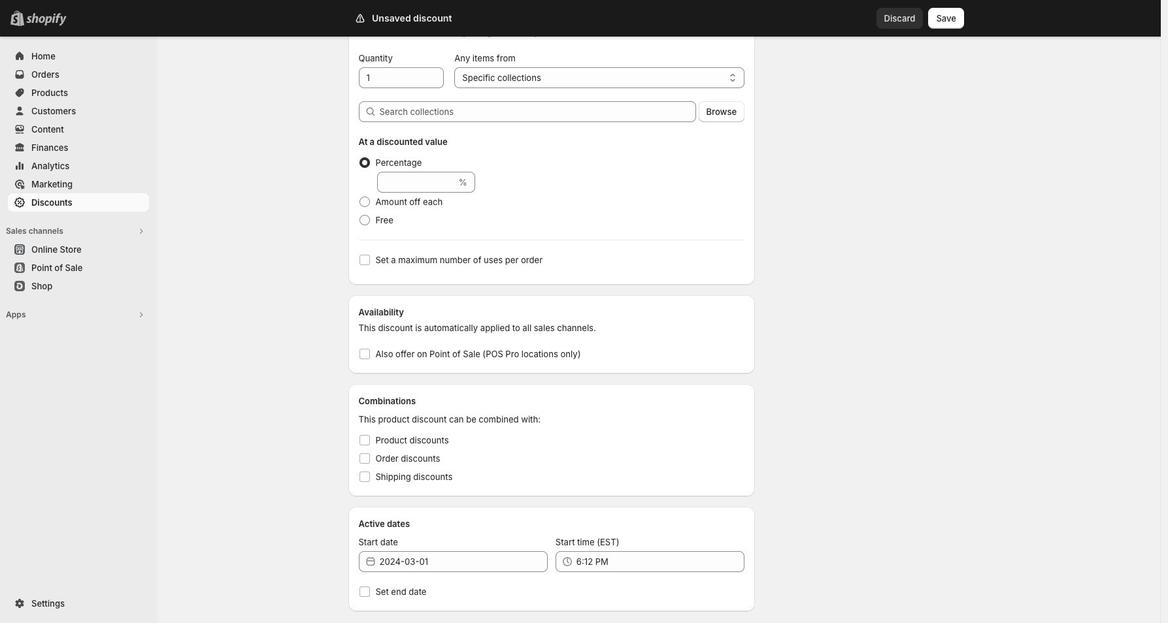 Task type: locate. For each thing, give the bounding box(es) containing it.
Enter time text field
[[577, 552, 745, 573]]

Search collections text field
[[380, 101, 696, 122]]

None text field
[[359, 67, 444, 88], [377, 172, 456, 193], [359, 67, 444, 88], [377, 172, 456, 193]]



Task type: vqa. For each thing, say whether or not it's contained in the screenshot.
Search Countries text box
no



Task type: describe. For each thing, give the bounding box(es) containing it.
shopify image
[[26, 13, 67, 26]]

YYYY-MM-DD text field
[[380, 552, 548, 573]]



